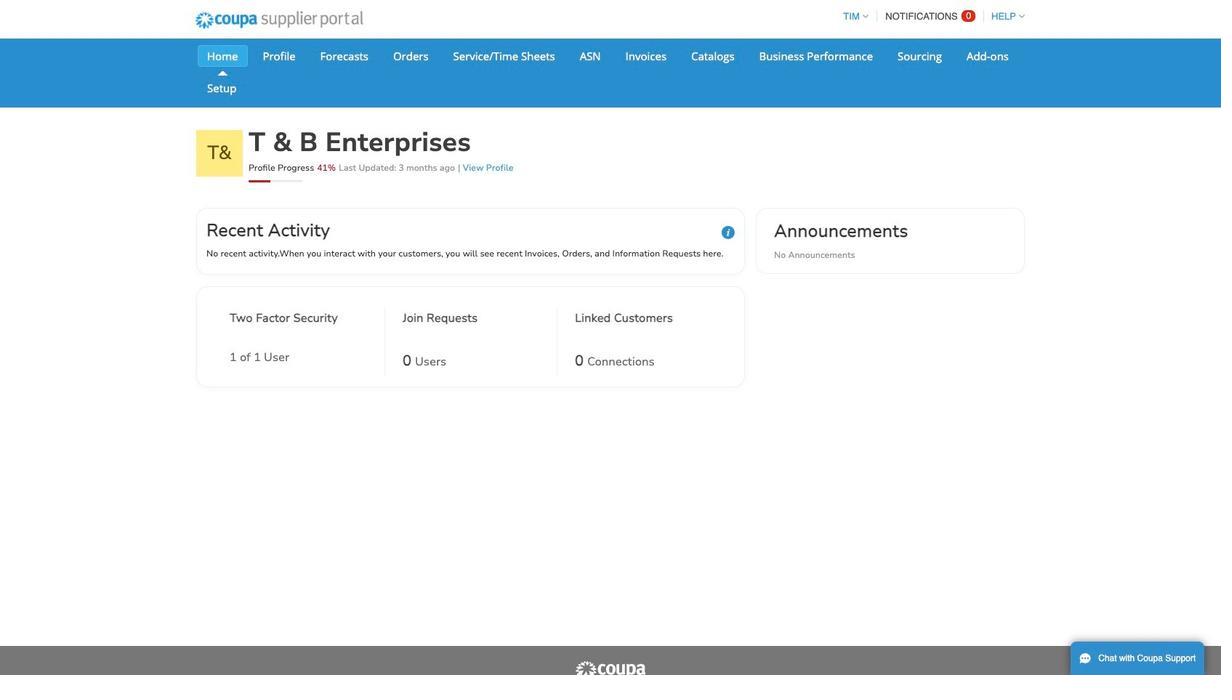 Task type: vqa. For each thing, say whether or not it's contained in the screenshot.
T& image
yes



Task type: locate. For each thing, give the bounding box(es) containing it.
0 vertical spatial coupa supplier portal image
[[185, 2, 373, 39]]

coupa supplier portal image
[[185, 2, 373, 39], [574, 661, 647, 675]]

1 vertical spatial coupa supplier portal image
[[574, 661, 647, 675]]

navigation
[[837, 2, 1025, 31]]

t& image
[[196, 130, 243, 177]]



Task type: describe. For each thing, give the bounding box(es) containing it.
1 horizontal spatial coupa supplier portal image
[[574, 661, 647, 675]]

additional information image
[[722, 226, 735, 239]]

0 horizontal spatial coupa supplier portal image
[[185, 2, 373, 39]]



